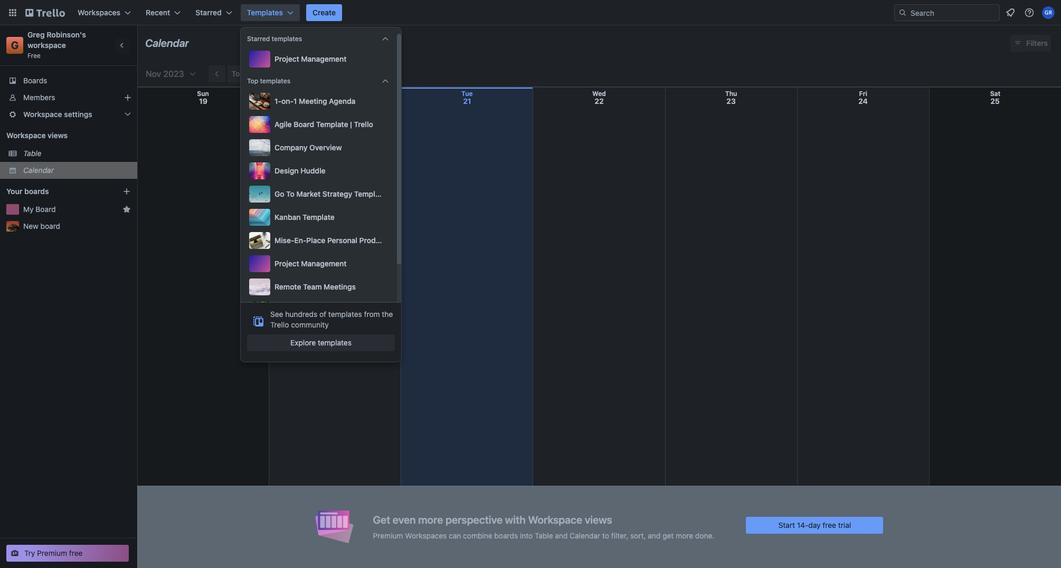 Task type: locate. For each thing, give the bounding box(es) containing it.
0 horizontal spatial calendar
[[23, 166, 54, 175]]

community
[[291, 321, 329, 330]]

0 horizontal spatial and
[[555, 532, 568, 541]]

recent
[[146, 8, 170, 17]]

project management button up remote team meetings button
[[247, 254, 391, 275]]

views inside get even more perspective with workspace views premium workspaces can combine boards into table and calendar to filter, sort, and get more done.
[[585, 514, 613, 526]]

starred for starred
[[196, 8, 222, 17]]

2 horizontal spatial calendar
[[570, 532, 601, 541]]

start 14-day free trial link
[[747, 517, 884, 534]]

1 horizontal spatial calendar
[[145, 37, 189, 49]]

21
[[463, 97, 472, 106]]

greg robinson (gregrobinson96) image
[[1043, 6, 1056, 19]]

starred right 'recent' dropdown button
[[196, 8, 222, 17]]

table link
[[23, 148, 131, 159]]

templates up 1-
[[260, 77, 291, 85]]

views up to
[[585, 514, 613, 526]]

0 vertical spatial board
[[294, 120, 314, 129]]

template down go to market strategy template button at the left
[[303, 213, 335, 222]]

overview
[[310, 143, 342, 152]]

premium right try
[[37, 549, 67, 558]]

2 project management button from the top
[[247, 254, 391, 275]]

menu
[[247, 91, 429, 342]]

sun
[[197, 90, 209, 98]]

workspaces inside get even more perspective with workspace views premium workspaces can combine boards into table and calendar to filter, sort, and get more done.
[[405, 532, 447, 541]]

2 and from the left
[[648, 532, 661, 541]]

calendar down 'recent' dropdown button
[[145, 37, 189, 49]]

even
[[393, 514, 416, 526]]

25
[[991, 97, 1001, 106]]

starred down templates
[[247, 35, 270, 43]]

0 vertical spatial project
[[275, 54, 299, 63]]

new board
[[23, 222, 60, 231]]

project management button up mon
[[247, 49, 391, 70]]

search image
[[899, 8, 908, 17]]

1 horizontal spatial free
[[823, 521, 837, 530]]

management up week button at the top of page
[[301, 54, 347, 63]]

1 vertical spatial project
[[275, 259, 299, 268]]

1 horizontal spatial boards
[[495, 532, 518, 541]]

workspace
[[23, 110, 62, 119], [6, 131, 46, 140], [529, 514, 583, 526]]

strategy
[[323, 190, 353, 199]]

0 horizontal spatial starred
[[196, 8, 222, 17]]

table inside get even more perspective with workspace views premium workspaces can combine boards into table and calendar to filter, sort, and get more done.
[[535, 532, 553, 541]]

1 horizontal spatial workspaces
[[405, 532, 447, 541]]

1 vertical spatial board
[[36, 205, 56, 214]]

more right "even"
[[418, 514, 443, 526]]

1 vertical spatial free
[[69, 549, 83, 558]]

nov 2023 button
[[142, 66, 197, 82]]

0 horizontal spatial boards
[[24, 187, 49, 196]]

create button
[[306, 4, 342, 21]]

0 horizontal spatial trello
[[270, 321, 289, 330]]

trello
[[354, 120, 373, 129], [270, 321, 289, 330]]

project management up week button at the top of page
[[275, 54, 347, 63]]

0 horizontal spatial views
[[48, 131, 68, 140]]

1 vertical spatial project management button
[[247, 254, 391, 275]]

personal
[[328, 236, 358, 245]]

filters button
[[1011, 35, 1052, 52]]

management
[[301, 54, 347, 63], [301, 259, 347, 268]]

company
[[275, 143, 308, 152]]

table right into
[[535, 532, 553, 541]]

starred templates
[[247, 35, 302, 43]]

thu
[[726, 90, 738, 98]]

free
[[27, 52, 41, 60]]

today button
[[227, 66, 257, 82]]

members link
[[0, 89, 137, 106]]

Search field
[[908, 5, 1000, 21]]

workspace
[[27, 41, 66, 50]]

project management
[[275, 54, 347, 63], [275, 259, 347, 268]]

1 vertical spatial calendar
[[23, 166, 54, 175]]

0 vertical spatial more
[[418, 514, 443, 526]]

trello right |
[[354, 120, 373, 129]]

workspace down workspace settings
[[6, 131, 46, 140]]

0 vertical spatial trello
[[354, 120, 373, 129]]

board
[[294, 120, 314, 129], [36, 205, 56, 214]]

1 horizontal spatial and
[[648, 532, 661, 541]]

greg robinson's workspace link
[[27, 30, 88, 50]]

1 horizontal spatial views
[[585, 514, 613, 526]]

0 horizontal spatial premium
[[37, 549, 67, 558]]

0 vertical spatial calendar
[[145, 37, 189, 49]]

table
[[23, 149, 41, 158], [535, 532, 553, 541]]

and right into
[[555, 532, 568, 541]]

templates for top templates
[[260, 77, 291, 85]]

starred
[[196, 8, 222, 17], [247, 35, 270, 43]]

premium inside button
[[37, 549, 67, 558]]

explore
[[291, 339, 316, 348]]

2 project from the top
[[275, 259, 299, 268]]

1 horizontal spatial more
[[676, 532, 694, 541]]

remote team meetings button
[[247, 277, 391, 298]]

your boards with 2 items element
[[6, 185, 107, 198]]

board right my
[[36, 205, 56, 214]]

open information menu image
[[1025, 7, 1035, 18]]

0 horizontal spatial free
[[69, 549, 83, 558]]

free right day
[[823, 521, 837, 530]]

project
[[275, 54, 299, 63], [275, 259, 299, 268]]

0 vertical spatial management
[[301, 54, 347, 63]]

1 horizontal spatial trello
[[354, 120, 373, 129]]

template left |
[[316, 120, 348, 129]]

|
[[350, 120, 352, 129]]

trello down 'see'
[[270, 321, 289, 330]]

project up week
[[275, 54, 299, 63]]

1 horizontal spatial table
[[535, 532, 553, 541]]

0 vertical spatial free
[[823, 521, 837, 530]]

project up the "remote"
[[275, 259, 299, 268]]

starred icon image
[[123, 206, 131, 214]]

board inside menu
[[294, 120, 314, 129]]

workspace for workspace settings
[[23, 110, 62, 119]]

calendar left to
[[570, 532, 601, 541]]

board
[[40, 222, 60, 231]]

1 horizontal spatial board
[[294, 120, 314, 129]]

templates button
[[241, 4, 300, 21]]

boards
[[24, 187, 49, 196], [495, 532, 518, 541]]

2 project management from the top
[[275, 259, 347, 268]]

starred inside dropdown button
[[196, 8, 222, 17]]

project inside menu
[[275, 259, 299, 268]]

collapse image
[[381, 35, 390, 43]]

boards down with
[[495, 532, 518, 541]]

see hundreds of templates from the trello community
[[270, 310, 393, 330]]

table down workspace views
[[23, 149, 41, 158]]

1 vertical spatial premium
[[37, 549, 67, 558]]

1 vertical spatial workspaces
[[405, 532, 447, 541]]

week button
[[285, 66, 332, 82]]

templates right the of
[[329, 310, 362, 319]]

1 horizontal spatial premium
[[373, 532, 403, 541]]

0 vertical spatial starred
[[196, 8, 222, 17]]

0 vertical spatial project management button
[[247, 49, 391, 70]]

0 vertical spatial premium
[[373, 532, 403, 541]]

workspaces down "even"
[[405, 532, 447, 541]]

workspaces button
[[71, 4, 137, 21]]

templates down templates popup button
[[272, 35, 302, 43]]

agile board template | trello button
[[247, 114, 391, 135]]

free
[[823, 521, 837, 530], [69, 549, 83, 558]]

premium inside get even more perspective with workspace views premium workspaces can combine boards into table and calendar to filter, sort, and get more done.
[[373, 532, 403, 541]]

g link
[[6, 37, 23, 54]]

0 horizontal spatial board
[[36, 205, 56, 214]]

trello inside see hundreds of templates from the trello community
[[270, 321, 289, 330]]

calendar up your boards
[[23, 166, 54, 175]]

meeting
[[299, 97, 327, 106]]

templates
[[272, 35, 302, 43], [260, 77, 291, 85], [329, 310, 362, 319], [318, 339, 352, 348]]

2 management from the top
[[301, 259, 347, 268]]

try premium free
[[24, 549, 83, 558]]

on-
[[282, 97, 294, 106]]

management up remote team meetings button
[[301, 259, 347, 268]]

1 vertical spatial workspace
[[6, 131, 46, 140]]

free right try
[[69, 549, 83, 558]]

workspace inside dropdown button
[[23, 110, 62, 119]]

add board image
[[123, 188, 131, 196]]

system
[[404, 236, 429, 245]]

1 vertical spatial management
[[301, 259, 347, 268]]

1 vertical spatial views
[[585, 514, 613, 526]]

1 vertical spatial boards
[[495, 532, 518, 541]]

workspace views
[[6, 131, 68, 140]]

workspaces
[[78, 8, 120, 17], [405, 532, 447, 541]]

agenda
[[329, 97, 356, 106]]

premium
[[373, 532, 403, 541], [37, 549, 67, 558]]

2023
[[163, 69, 184, 79]]

more
[[418, 514, 443, 526], [676, 532, 694, 541]]

0 vertical spatial boards
[[24, 187, 49, 196]]

market
[[297, 190, 321, 199]]

0 vertical spatial workspaces
[[78, 8, 120, 17]]

1 vertical spatial project management
[[275, 259, 347, 268]]

2 vertical spatial calendar
[[570, 532, 601, 541]]

board for agile
[[294, 120, 314, 129]]

0 vertical spatial workspace
[[23, 110, 62, 119]]

and left get
[[648, 532, 661, 541]]

day
[[809, 521, 821, 530]]

19
[[199, 97, 208, 106]]

0 vertical spatial template
[[316, 120, 348, 129]]

1 project management button from the top
[[247, 49, 391, 70]]

premium down get
[[373, 532, 403, 541]]

menu containing 1-on-1 meeting agenda
[[247, 91, 429, 342]]

remote team meetings
[[275, 283, 356, 292]]

workspace up into
[[529, 514, 583, 526]]

0 vertical spatial table
[[23, 149, 41, 158]]

template right strategy at the top left of the page
[[354, 190, 386, 199]]

1 vertical spatial starred
[[247, 35, 270, 43]]

create
[[313, 8, 336, 17]]

members
[[23, 93, 55, 102]]

1-on-1 meeting agenda button
[[247, 91, 391, 112]]

1-
[[275, 97, 282, 106]]

1 horizontal spatial starred
[[247, 35, 270, 43]]

templates inside see hundreds of templates from the trello community
[[329, 310, 362, 319]]

2 vertical spatial workspace
[[529, 514, 583, 526]]

and
[[555, 532, 568, 541], [648, 532, 661, 541]]

24
[[859, 97, 868, 106]]

free inside try premium free button
[[69, 549, 83, 558]]

greg robinson's workspace free
[[27, 30, 88, 60]]

project management button
[[247, 49, 391, 70], [247, 254, 391, 275]]

filter,
[[612, 532, 629, 541]]

1 vertical spatial trello
[[270, 321, 289, 330]]

views down workspace settings
[[48, 131, 68, 140]]

0 vertical spatial project management
[[275, 54, 347, 63]]

boards up my board
[[24, 187, 49, 196]]

1 project management from the top
[[275, 54, 347, 63]]

workspaces up robinson's
[[78, 8, 120, 17]]

templates inside explore templates link
[[318, 339, 352, 348]]

more right get
[[676, 532, 694, 541]]

1 management from the top
[[301, 54, 347, 63]]

templates down see hundreds of templates from the trello community
[[318, 339, 352, 348]]

go to market strategy template
[[275, 190, 386, 199]]

0 horizontal spatial workspaces
[[78, 8, 120, 17]]

board right agile
[[294, 120, 314, 129]]

1 vertical spatial table
[[535, 532, 553, 541]]

workspace down members
[[23, 110, 62, 119]]

project management up 'team'
[[275, 259, 347, 268]]



Task type: vqa. For each thing, say whether or not it's contained in the screenshot.
Explore templates's templates
yes



Task type: describe. For each thing, give the bounding box(es) containing it.
calendar inside calendar "link"
[[23, 166, 54, 175]]

can
[[449, 532, 461, 541]]

en-
[[295, 236, 307, 245]]

1 project from the top
[[275, 54, 299, 63]]

design huddle
[[275, 166, 326, 175]]

mise-en-place personal productivity system button
[[247, 230, 429, 251]]

mise-
[[275, 236, 295, 245]]

23
[[727, 97, 736, 106]]

into
[[520, 532, 533, 541]]

calendar inside get even more perspective with workspace views premium workspaces can combine boards into table and calendar to filter, sort, and get more done.
[[570, 532, 601, 541]]

done.
[[696, 532, 715, 541]]

free inside start 14-day free trial link
[[823, 521, 837, 530]]

kanban template button
[[247, 207, 391, 228]]

remote
[[275, 283, 301, 292]]

greg
[[27, 30, 45, 39]]

design
[[275, 166, 299, 175]]

your boards
[[6, 187, 49, 196]]

templates for explore templates
[[318, 339, 352, 348]]

workspace settings
[[23, 110, 92, 119]]

boards link
[[0, 72, 137, 89]]

mise-en-place personal productivity system
[[275, 236, 429, 245]]

workspace inside get even more perspective with workspace views premium workspaces can combine boards into table and calendar to filter, sort, and get more done.
[[529, 514, 583, 526]]

back to home image
[[25, 4, 65, 21]]

perspective
[[446, 514, 503, 526]]

today
[[232, 69, 253, 78]]

starred for starred templates
[[247, 35, 270, 43]]

company overview
[[275, 143, 342, 152]]

go
[[275, 190, 285, 199]]

kanban
[[275, 213, 301, 222]]

14-
[[798, 521, 809, 530]]

from
[[364, 310, 380, 319]]

0 horizontal spatial more
[[418, 514, 443, 526]]

project management inside menu
[[275, 259, 347, 268]]

go to market strategy template button
[[247, 184, 391, 205]]

tue
[[462, 90, 473, 98]]

sat
[[991, 90, 1001, 98]]

templates
[[247, 8, 283, 17]]

nov 2023
[[146, 69, 184, 79]]

company overview button
[[247, 137, 391, 158]]

productivity
[[360, 236, 402, 245]]

team
[[303, 283, 322, 292]]

get
[[663, 532, 674, 541]]

0 vertical spatial views
[[48, 131, 68, 140]]

of
[[320, 310, 327, 319]]

2 vertical spatial template
[[303, 213, 335, 222]]

top templates
[[247, 77, 291, 85]]

top
[[247, 77, 258, 85]]

robinson's
[[47, 30, 86, 39]]

kanban template
[[275, 213, 335, 222]]

management inside menu
[[301, 259, 347, 268]]

trial
[[839, 521, 852, 530]]

explore templates link
[[247, 335, 395, 352]]

mon
[[329, 90, 342, 98]]

workspaces inside dropdown button
[[78, 8, 120, 17]]

boards inside get even more perspective with workspace views premium workspaces can combine boards into table and calendar to filter, sort, and get more done.
[[495, 532, 518, 541]]

sort,
[[631, 532, 646, 541]]

new board link
[[23, 221, 131, 232]]

start
[[779, 521, 796, 530]]

templates for starred templates
[[272, 35, 302, 43]]

week
[[291, 69, 311, 78]]

see
[[270, 310, 283, 319]]

agile board template | trello
[[275, 120, 373, 129]]

Calendar text field
[[145, 33, 189, 53]]

my board
[[23, 205, 56, 214]]

agile
[[275, 120, 292, 129]]

1 and from the left
[[555, 532, 568, 541]]

workspace for workspace views
[[6, 131, 46, 140]]

with
[[505, 514, 526, 526]]

my
[[23, 205, 34, 214]]

boards
[[23, 76, 47, 85]]

design huddle button
[[247, 161, 391, 182]]

22
[[595, 97, 604, 106]]

hundreds
[[285, 310, 318, 319]]

1 vertical spatial more
[[676, 532, 694, 541]]

primary element
[[0, 0, 1062, 25]]

1-on-1 meeting agenda
[[275, 97, 356, 106]]

start 14-day free trial
[[779, 521, 852, 530]]

try
[[24, 549, 35, 558]]

0 notifications image
[[1005, 6, 1018, 19]]

place
[[307, 236, 326, 245]]

recent button
[[139, 4, 187, 21]]

my board button
[[23, 204, 118, 215]]

20
[[331, 97, 340, 106]]

calendar link
[[23, 165, 131, 176]]

workspace navigation collapse icon image
[[115, 38, 130, 53]]

workspace settings button
[[0, 106, 137, 123]]

trello inside button
[[354, 120, 373, 129]]

combine
[[463, 532, 493, 541]]

explore templates
[[291, 339, 352, 348]]

board for my
[[36, 205, 56, 214]]

meetings
[[324, 283, 356, 292]]

collapse image
[[381, 77, 390, 86]]

nov
[[146, 69, 161, 79]]

1
[[294, 97, 297, 106]]

0 horizontal spatial table
[[23, 149, 41, 158]]

1 vertical spatial template
[[354, 190, 386, 199]]

huddle
[[301, 166, 326, 175]]



